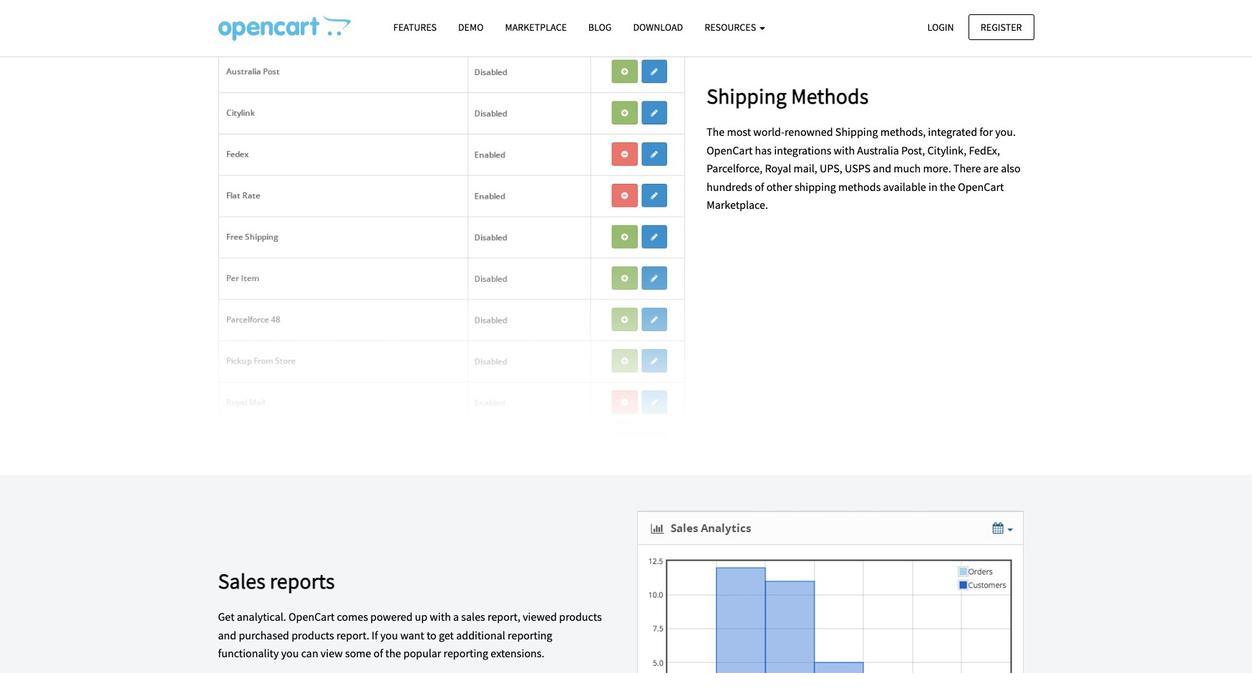 Task type: describe. For each thing, give the bounding box(es) containing it.
viewed
[[523, 610, 557, 624]]

analytical.
[[237, 610, 286, 624]]

demo
[[458, 21, 484, 34]]

powered
[[370, 610, 413, 624]]

also
[[1001, 161, 1021, 176]]

features link
[[383, 15, 448, 40]]

integrations
[[774, 143, 832, 157]]

australia
[[857, 143, 899, 157]]

with inside get analytical. opencart comes powered up with a sales report, viewed products and purchased products report. if you want to get additional reporting functionality you can view some of the popular reporting extensions.
[[430, 610, 451, 624]]

additional
[[456, 628, 505, 643]]

marketplace.
[[707, 198, 768, 212]]

register link
[[969, 14, 1034, 40]]

download
[[633, 21, 683, 34]]

parcelforce,
[[707, 161, 763, 176]]

a
[[453, 610, 459, 624]]

1 horizontal spatial products
[[559, 610, 602, 624]]

the most world-renowned shipping methods, integrated for you. opencart has integrations with australia post, citylink, fedex, parcelforce, royal mail, ups, usps and much more. there are also hundreds of other shipping methods available in the opencart marketplace.
[[707, 125, 1021, 212]]

0 vertical spatial shipping
[[707, 82, 787, 110]]

report.
[[337, 628, 369, 643]]

opencart inside get analytical. opencart comes powered up with a sales report, viewed products and purchased products report. if you want to get additional reporting functionality you can view some of the popular reporting extensions.
[[289, 610, 335, 624]]

you.
[[996, 125, 1016, 139]]

with inside the most world-renowned shipping methods, integrated for you. opencart has integrations with australia post, citylink, fedex, parcelforce, royal mail, ups, usps and much more. there are also hundreds of other shipping methods available in the opencart marketplace.
[[834, 143, 855, 157]]

integrated
[[928, 125, 978, 139]]

much
[[894, 161, 921, 176]]

methods,
[[881, 125, 926, 139]]

resources
[[705, 21, 758, 34]]

sales reports
[[218, 568, 335, 595]]

post,
[[902, 143, 925, 157]]

purchased
[[239, 628, 289, 643]]

sales
[[218, 568, 265, 595]]

up
[[415, 610, 428, 624]]

sales
[[461, 610, 485, 624]]

usps
[[845, 161, 871, 176]]

in
[[929, 180, 938, 194]]

some
[[345, 647, 371, 661]]

most
[[727, 125, 751, 139]]

fedex,
[[969, 143, 1000, 157]]

more.
[[923, 161, 951, 176]]

hundreds
[[707, 180, 753, 194]]

popular
[[404, 647, 441, 661]]

login link
[[916, 14, 966, 40]]

opencart - features image
[[218, 15, 351, 41]]

1 horizontal spatial opencart
[[707, 143, 753, 157]]

blog
[[589, 21, 612, 34]]

has
[[755, 143, 772, 157]]

methods
[[791, 82, 869, 110]]

1 vertical spatial opencart
[[958, 180, 1004, 194]]

0 horizontal spatial reporting
[[444, 647, 488, 661]]

mail,
[[794, 161, 818, 176]]

shipping inside the most world-renowned shipping methods, integrated for you. opencart has integrations with australia post, citylink, fedex, parcelforce, royal mail, ups, usps and much more. there are also hundreds of other shipping methods available in the opencart marketplace.
[[836, 125, 878, 139]]

and inside get analytical. opencart comes powered up with a sales report, viewed products and purchased products report. if you want to get additional reporting functionality you can view some of the popular reporting extensions.
[[218, 628, 236, 643]]

want
[[400, 628, 424, 643]]

0 vertical spatial you
[[380, 628, 398, 643]]

report,
[[488, 610, 521, 624]]

citylink,
[[928, 143, 967, 157]]



Task type: locate. For each thing, give the bounding box(es) containing it.
the
[[707, 125, 725, 139]]

login
[[928, 20, 954, 33]]

there
[[954, 161, 981, 176]]

1 vertical spatial with
[[430, 610, 451, 624]]

ups,
[[820, 161, 843, 176]]

1 horizontal spatial shipping
[[836, 125, 878, 139]]

1 horizontal spatial reporting
[[508, 628, 553, 643]]

2 horizontal spatial opencart
[[958, 180, 1004, 194]]

of inside get analytical. opencart comes powered up with a sales report, viewed products and purchased products report. if you want to get additional reporting functionality you can view some of the popular reporting extensions.
[[374, 647, 383, 661]]

1 horizontal spatial the
[[940, 180, 956, 194]]

1 horizontal spatial with
[[834, 143, 855, 157]]

reporting down viewed
[[508, 628, 553, 643]]

0 vertical spatial products
[[559, 610, 602, 624]]

products
[[559, 610, 602, 624], [292, 628, 334, 643]]

and down "australia"
[[873, 161, 892, 176]]

for
[[980, 125, 993, 139]]

and inside the most world-renowned shipping methods, integrated for you. opencart has integrations with australia post, citylink, fedex, parcelforce, royal mail, ups, usps and much more. there are also hundreds of other shipping methods available in the opencart marketplace.
[[873, 161, 892, 176]]

blog link
[[578, 15, 623, 40]]

2 vertical spatial opencart
[[289, 610, 335, 624]]

0 vertical spatial reporting
[[508, 628, 553, 643]]

the right in
[[940, 180, 956, 194]]

features
[[393, 21, 437, 34]]

0 horizontal spatial of
[[374, 647, 383, 661]]

reporting down additional
[[444, 647, 488, 661]]

0 horizontal spatial and
[[218, 628, 236, 643]]

0 horizontal spatial you
[[281, 647, 299, 661]]

the inside get analytical. opencart comes powered up with a sales report, viewed products and purchased products report. if you want to get additional reporting functionality you can view some of the popular reporting extensions.
[[385, 647, 401, 661]]

download link
[[623, 15, 694, 40]]

get
[[439, 628, 454, 643]]

can
[[301, 647, 318, 661]]

extensions.
[[491, 647, 545, 661]]

are
[[984, 161, 999, 176]]

if
[[372, 628, 378, 643]]

with left a on the left of page
[[430, 610, 451, 624]]

marketplace
[[505, 21, 567, 34]]

shipping methods
[[707, 82, 869, 110]]

the down want
[[385, 647, 401, 661]]

products right viewed
[[559, 610, 602, 624]]

royal
[[765, 161, 792, 176]]

resources link
[[694, 15, 776, 40]]

1 vertical spatial reporting
[[444, 647, 488, 661]]

0 horizontal spatial with
[[430, 610, 451, 624]]

you
[[380, 628, 398, 643], [281, 647, 299, 661]]

shipping
[[707, 82, 787, 110], [836, 125, 878, 139]]

0 vertical spatial and
[[873, 161, 892, 176]]

0 horizontal spatial shipping
[[707, 82, 787, 110]]

products up can
[[292, 628, 334, 643]]

of left other
[[755, 180, 764, 194]]

shipping up most
[[707, 82, 787, 110]]

demo link
[[448, 15, 494, 40]]

of inside the most world-renowned shipping methods, integrated for you. opencart has integrations with australia post, citylink, fedex, parcelforce, royal mail, ups, usps and much more. there are also hundreds of other shipping methods available in the opencart marketplace.
[[755, 180, 764, 194]]

other
[[767, 180, 793, 194]]

reporting
[[508, 628, 553, 643], [444, 647, 488, 661]]

1 vertical spatial of
[[374, 647, 383, 661]]

register
[[981, 20, 1022, 33]]

1 vertical spatial the
[[385, 647, 401, 661]]

1 horizontal spatial and
[[873, 161, 892, 176]]

0 horizontal spatial products
[[292, 628, 334, 643]]

shipping up "australia"
[[836, 125, 878, 139]]

1 horizontal spatial you
[[380, 628, 398, 643]]

and down get
[[218, 628, 236, 643]]

1 vertical spatial products
[[292, 628, 334, 643]]

available
[[883, 180, 926, 194]]

opencart down are
[[958, 180, 1004, 194]]

0 horizontal spatial the
[[385, 647, 401, 661]]

with
[[834, 143, 855, 157], [430, 610, 451, 624]]

reports
[[270, 568, 335, 595]]

of down if
[[374, 647, 383, 661]]

you right if
[[380, 628, 398, 643]]

opencart
[[707, 143, 753, 157], [958, 180, 1004, 194], [289, 610, 335, 624]]

shipping
[[795, 180, 836, 194]]

opencart up can
[[289, 610, 335, 624]]

get
[[218, 610, 235, 624]]

0 vertical spatial with
[[834, 143, 855, 157]]

0 horizontal spatial opencart
[[289, 610, 335, 624]]

0 vertical spatial opencart
[[707, 143, 753, 157]]

renowned
[[785, 125, 833, 139]]

1 vertical spatial you
[[281, 647, 299, 661]]

view
[[321, 647, 343, 661]]

sales reports image
[[637, 511, 1024, 674]]

methods
[[839, 180, 881, 194]]

1 horizontal spatial of
[[755, 180, 764, 194]]

the
[[940, 180, 956, 194], [385, 647, 401, 661]]

0 vertical spatial of
[[755, 180, 764, 194]]

shipping methods image
[[218, 26, 685, 440]]

with up ups,
[[834, 143, 855, 157]]

opencart up parcelforce,
[[707, 143, 753, 157]]

marketplace link
[[494, 15, 578, 40]]

functionality
[[218, 647, 279, 661]]

1 vertical spatial and
[[218, 628, 236, 643]]

world-
[[754, 125, 785, 139]]

and
[[873, 161, 892, 176], [218, 628, 236, 643]]

get analytical. opencart comes powered up with a sales report, viewed products and purchased products report. if you want to get additional reporting functionality you can view some of the popular reporting extensions.
[[218, 610, 602, 661]]

0 vertical spatial the
[[940, 180, 956, 194]]

1 vertical spatial shipping
[[836, 125, 878, 139]]

to
[[427, 628, 437, 643]]

you left can
[[281, 647, 299, 661]]

the inside the most world-renowned shipping methods, integrated for you. opencart has integrations with australia post, citylink, fedex, parcelforce, royal mail, ups, usps and much more. there are also hundreds of other shipping methods available in the opencart marketplace.
[[940, 180, 956, 194]]

comes
[[337, 610, 368, 624]]

of
[[755, 180, 764, 194], [374, 647, 383, 661]]



Task type: vqa. For each thing, say whether or not it's contained in the screenshot.
July 2020 associated with OpenCart 3.0.3.6 released.
no



